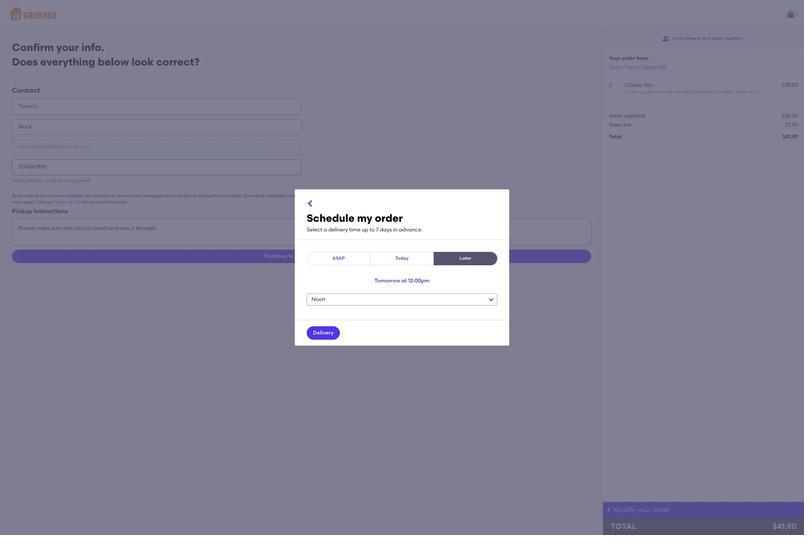 Task type: locate. For each thing, give the bounding box(es) containing it.
continue to payment method button
[[12, 250, 592, 264]]

classic stix
[[625, 82, 654, 88]]

2 $38.00 from the top
[[782, 113, 799, 119]]

invite
[[673, 36, 685, 41]]

Pickup instructions text field
[[12, 219, 592, 246]]

0 horizontal spatial you
[[84, 193, 92, 199]]

today
[[396, 256, 409, 261]]

order inside your order from zeeks pizza capitol hill
[[622, 55, 636, 61]]

from up zeeks pizza capitol hill link
[[637, 55, 649, 61]]

you down classic stix
[[638, 89, 645, 95]]

order right modify
[[653, 506, 671, 515]]

1 $38.00 from the top
[[782, 82, 799, 88]]

your
[[56, 41, 79, 54], [40, 193, 49, 199], [220, 193, 229, 199], [638, 506, 652, 515]]

you!
[[749, 89, 758, 95]]

1 horizontal spatial from
[[637, 55, 649, 61]]

confirm
[[12, 41, 54, 54]]

grubhub
[[177, 193, 196, 199]]

friends
[[686, 36, 701, 41]]

valid phone number is required alert
[[12, 178, 90, 184]]

total down sales
[[610, 134, 622, 140]]

text
[[134, 193, 142, 199]]

the
[[696, 89, 703, 95]]

sales tax
[[610, 122, 632, 128]]

pizza
[[625, 64, 638, 70]]

from left grubhub
[[166, 193, 176, 199]]

zeeks
[[610, 64, 624, 70]]

First name text field
[[12, 99, 302, 115]]

ranch
[[704, 89, 716, 95]]

1 vertical spatial phone
[[50, 193, 64, 199]]

from inside your order from zeeks pizza capitol hill
[[637, 55, 649, 61]]

1 vertical spatial is
[[64, 178, 68, 184]]

asap button
[[307, 252, 371, 266]]

modify
[[614, 506, 636, 515]]

0 vertical spatial phone
[[26, 178, 42, 184]]

tomorrow at 12:00pm
[[375, 278, 430, 284]]

to inside schedule my order select a delivery time up to 7 days in advance.
[[370, 227, 375, 233]]

stix
[[645, 82, 654, 88]]

advance.
[[399, 227, 423, 233]]

for
[[83, 200, 88, 205]]

you up for
[[84, 193, 92, 199]]

Phone telephone field
[[12, 160, 302, 175]]

is right number
[[64, 178, 68, 184]]

you inside $38.00 " can you please make sure that the ranch is there, thank you! "
[[638, 89, 645, 95]]

from
[[637, 55, 649, 61], [166, 193, 176, 199]]

number,
[[65, 193, 83, 199]]

your
[[610, 55, 621, 61]]

your up everything
[[56, 41, 79, 54]]

1 vertical spatial 2
[[610, 82, 612, 88]]

phone right valid
[[26, 178, 42, 184]]

$38.00 for $38.00 " can you please make sure that the ranch is there, thank you! "
[[782, 82, 799, 88]]

$38.00
[[782, 82, 799, 88], [782, 113, 799, 119]]

$38.00 inside $38.00 " can you please make sure that the ranch is there, thank you! "
[[782, 82, 799, 88]]

required
[[69, 178, 90, 184]]

2
[[796, 11, 799, 17], [610, 82, 612, 88]]

1 vertical spatial from
[[166, 193, 176, 199]]

asap
[[333, 256, 345, 261]]

1 " from the left
[[625, 89, 627, 95]]

1 horizontal spatial phone
[[50, 193, 64, 199]]

total down modify
[[611, 522, 637, 532]]

related
[[198, 193, 213, 199]]

rates
[[286, 193, 297, 199]]

days
[[380, 227, 392, 233]]

payment
[[295, 253, 318, 260]]

instructions
[[33, 208, 68, 215]]

" down the 'classic'
[[625, 89, 627, 95]]

later button
[[434, 252, 498, 266]]

that
[[685, 89, 694, 95]]

items
[[610, 113, 623, 119]]

phone up terms
[[50, 193, 64, 199]]

you inside by providing your phone number, you consent to receive text messages from grubhub related to your order. standard message rates may apply. see our
[[84, 193, 92, 199]]

to left 7
[[370, 227, 375, 233]]

0 vertical spatial is
[[717, 89, 721, 95]]

delivery
[[313, 330, 334, 336]]

1 horizontal spatial you
[[638, 89, 645, 95]]

1 horizontal spatial "
[[758, 89, 760, 95]]

order right and
[[712, 36, 724, 41]]

0 vertical spatial you
[[638, 89, 645, 95]]

order
[[712, 36, 724, 41], [622, 55, 636, 61], [375, 212, 403, 225], [653, 506, 671, 515]]

7
[[376, 227, 379, 233]]

1 vertical spatial you
[[84, 193, 92, 199]]

at
[[402, 278, 407, 284]]

is inside $38.00 " can you please make sure that the ranch is there, thank you! "
[[717, 89, 721, 95]]

continue
[[264, 253, 288, 260]]

delivery
[[329, 227, 348, 233]]

phone
[[26, 178, 42, 184], [50, 193, 64, 199]]

0 vertical spatial from
[[637, 55, 649, 61]]

people icon image
[[663, 35, 670, 42]]

terms of use link
[[54, 200, 82, 205]]

information.
[[102, 200, 128, 205]]

order.
[[230, 193, 243, 199]]

to
[[111, 193, 116, 199], [214, 193, 219, 199], [370, 227, 375, 233], [289, 253, 294, 260]]

is left there,
[[717, 89, 721, 95]]

0 horizontal spatial from
[[166, 193, 176, 199]]

your up see
[[40, 193, 49, 199]]

you
[[638, 89, 645, 95], [84, 193, 92, 199]]

" right thank on the top right of the page
[[758, 89, 760, 95]]

0 horizontal spatial "
[[625, 89, 627, 95]]

continue to payment method
[[264, 253, 339, 260]]

1 horizontal spatial 2
[[796, 11, 799, 17]]

correct?
[[156, 55, 200, 68]]

to left payment
[[289, 253, 294, 260]]

1 vertical spatial $38.00
[[782, 113, 799, 119]]

consent
[[93, 193, 110, 199]]

order up 'days'
[[375, 212, 403, 225]]

0 vertical spatial $38.00
[[782, 82, 799, 88]]

order up pizza
[[622, 55, 636, 61]]

0 vertical spatial $41.90
[[783, 134, 799, 140]]

1 vertical spatial total
[[611, 522, 637, 532]]

1 horizontal spatial is
[[717, 89, 721, 95]]

"
[[625, 89, 627, 95], [758, 89, 760, 95]]

2 inside button
[[796, 11, 799, 17]]

0 vertical spatial 2
[[796, 11, 799, 17]]

is
[[717, 89, 721, 95], [64, 178, 68, 184]]



Task type: describe. For each thing, give the bounding box(es) containing it.
from inside by providing your phone number, you consent to receive text messages from grubhub related to your order. standard message rates may apply. see our
[[166, 193, 176, 199]]

$3.90
[[786, 122, 799, 128]]

today button
[[370, 252, 434, 266]]

message
[[265, 193, 285, 199]]

can
[[627, 89, 637, 95]]

valid
[[12, 178, 24, 184]]

0 vertical spatial total
[[610, 134, 622, 140]]

see
[[37, 200, 45, 205]]

does
[[12, 55, 38, 68]]

by providing your phone number, you consent to receive text messages from grubhub related to your order. standard message rates may apply. see our
[[12, 193, 297, 205]]

providing
[[18, 193, 39, 199]]

confirm your info. does everything below look correct?
[[12, 41, 200, 68]]

method
[[320, 253, 339, 260]]

sales
[[610, 122, 623, 128]]

by
[[12, 193, 17, 199]]

subtotal
[[625, 113, 646, 119]]

$38.00 for $38.00
[[782, 113, 799, 119]]

terms of use for more information.
[[54, 200, 128, 205]]

there,
[[722, 89, 734, 95]]

main navigation navigation
[[0, 0, 805, 29]]

use
[[73, 200, 82, 205]]

12:00pm
[[408, 278, 430, 284]]

everything
[[40, 55, 95, 68]]

receive
[[117, 193, 133, 199]]

please
[[646, 89, 661, 95]]

info.
[[82, 41, 104, 54]]

items subtotal
[[610, 113, 646, 119]]

0 horizontal spatial is
[[64, 178, 68, 184]]

schedule
[[307, 212, 355, 225]]

pickup instructions
[[12, 208, 68, 215]]

later
[[460, 256, 472, 261]]

standard
[[244, 193, 264, 199]]

1 vertical spatial $41.90
[[773, 522, 797, 532]]

number
[[43, 178, 63, 184]]

$38.00 " can you please make sure that the ranch is there, thank you! "
[[625, 82, 799, 95]]

may
[[12, 200, 21, 205]]

in
[[394, 227, 398, 233]]

schedule my order select a delivery time up to 7 days in advance.
[[307, 212, 423, 233]]

modify your order
[[614, 506, 671, 515]]

to right related on the top
[[214, 193, 219, 199]]

of
[[68, 200, 72, 205]]

together
[[725, 36, 744, 41]]

your order from zeeks pizza capitol hill
[[610, 55, 667, 70]]

more
[[90, 200, 101, 205]]

contact
[[12, 86, 40, 95]]

thank
[[735, 89, 748, 95]]

apply.
[[23, 200, 36, 205]]

our
[[46, 200, 53, 205]]

your inside confirm your info. does everything below look correct?
[[56, 41, 79, 54]]

sure
[[675, 89, 684, 95]]

order inside "button"
[[712, 36, 724, 41]]

Last name text field
[[12, 119, 302, 135]]

tomorrow
[[375, 278, 400, 284]]

0 horizontal spatial 2
[[610, 82, 612, 88]]

0 horizontal spatial phone
[[26, 178, 42, 184]]

2 button
[[787, 8, 799, 21]]

terms
[[54, 200, 67, 205]]

below
[[98, 55, 129, 68]]

zeeks pizza capitol hill link
[[610, 64, 667, 70]]

look
[[132, 55, 154, 68]]

select
[[307, 227, 323, 233]]

to inside 'button'
[[289, 253, 294, 260]]

valid phone number is required
[[12, 178, 90, 184]]

hill
[[659, 64, 667, 70]]

your left order.
[[220, 193, 229, 199]]

and
[[703, 36, 711, 41]]

2 " from the left
[[758, 89, 760, 95]]

up
[[362, 227, 369, 233]]

pickup
[[12, 208, 32, 215]]

my
[[357, 212, 373, 225]]

tomorrow at 12:00pm button
[[375, 275, 430, 288]]

classic
[[625, 82, 643, 88]]

tax
[[624, 122, 632, 128]]

order inside schedule my order select a delivery time up to 7 days in advance.
[[375, 212, 403, 225]]

invite friends and order together
[[673, 36, 744, 41]]

messages
[[143, 193, 165, 199]]

capitol
[[639, 64, 658, 70]]

your right modify
[[638, 506, 652, 515]]

a
[[324, 227, 327, 233]]

invite friends and order together button
[[663, 32, 744, 45]]

phone inside by providing your phone number, you consent to receive text messages from grubhub related to your order. standard message rates may apply. see our
[[50, 193, 64, 199]]

make
[[662, 89, 674, 95]]

to up information.
[[111, 193, 116, 199]]

svg image
[[306, 199, 315, 208]]

time
[[349, 227, 361, 233]]

delivery button
[[307, 327, 340, 340]]



Task type: vqa. For each thing, say whether or not it's contained in the screenshot.
the topmost the Roast
no



